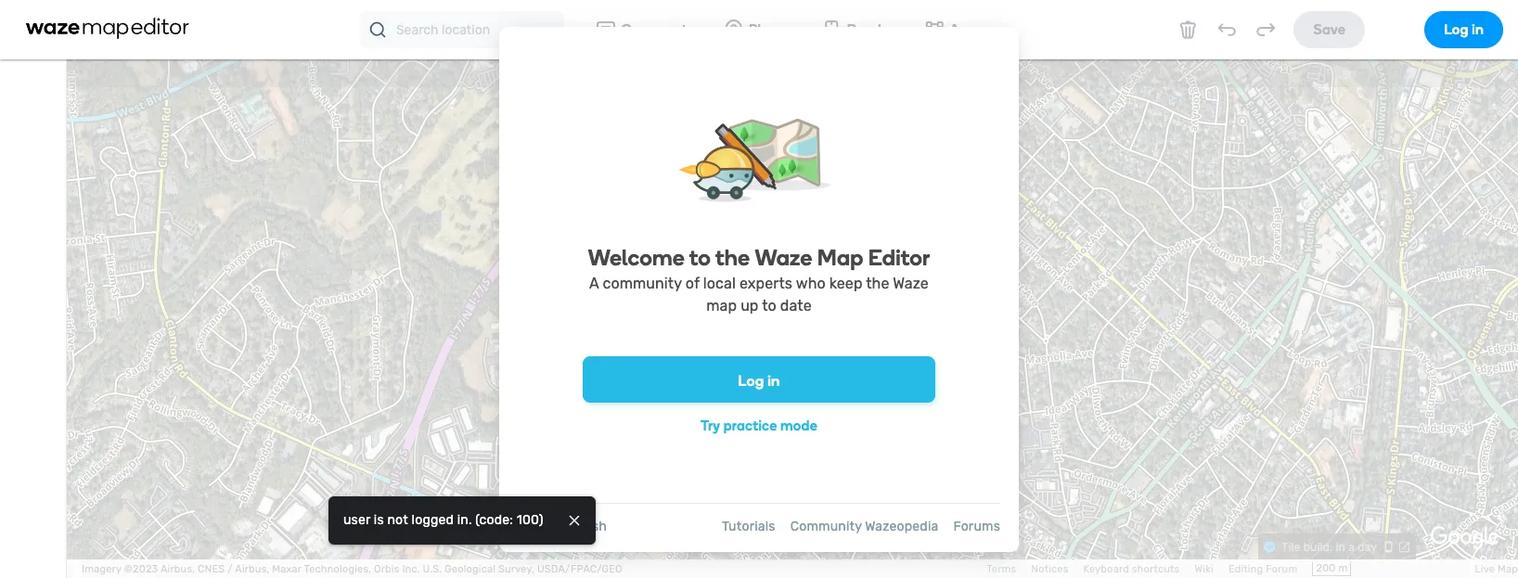 Task type: locate. For each thing, give the bounding box(es) containing it.
1 horizontal spatial waze
[[893, 274, 929, 292]]

to up "of"
[[689, 244, 711, 271]]

the
[[715, 244, 750, 271], [866, 274, 890, 292]]

0 vertical spatial to
[[689, 244, 711, 271]]

tutorials link
[[722, 518, 776, 534]]

who
[[796, 274, 826, 292]]

0 horizontal spatial to
[[689, 244, 711, 271]]

up
[[741, 297, 759, 314]]

waze up experts
[[755, 244, 812, 271]]

practice
[[724, 417, 777, 434]]

welcome to the waze map editor a community of local experts who keep the waze map up to date
[[588, 244, 930, 314]]

tutorials
[[722, 518, 776, 534]]

1 vertical spatial waze
[[893, 274, 929, 292]]

1 horizontal spatial the
[[866, 274, 890, 292]]

community
[[603, 274, 682, 292]]

forums link
[[954, 518, 1000, 534]]

a
[[589, 274, 599, 292]]

0 horizontal spatial the
[[715, 244, 750, 271]]

in
[[768, 372, 780, 389]]

waze
[[755, 244, 812, 271], [893, 274, 929, 292]]

map
[[817, 244, 864, 271]]

waze down editor at right
[[893, 274, 929, 292]]

the right keep
[[866, 274, 890, 292]]

0 vertical spatial the
[[715, 244, 750, 271]]

local
[[703, 274, 736, 292]]

map
[[706, 297, 737, 314]]

editor
[[868, 244, 930, 271]]

the up the local
[[715, 244, 750, 271]]

try
[[701, 417, 720, 434]]

to
[[689, 244, 711, 271], [762, 297, 777, 314]]

1 horizontal spatial to
[[762, 297, 777, 314]]

log
[[738, 372, 764, 389]]

0 horizontal spatial waze
[[755, 244, 812, 271]]

to right "up"
[[762, 297, 777, 314]]



Task type: describe. For each thing, give the bounding box(es) containing it.
try practice mode link
[[701, 417, 818, 434]]

forums
[[954, 518, 1000, 534]]

community
[[790, 518, 862, 534]]

0 vertical spatial waze
[[755, 244, 812, 271]]

1 vertical spatial to
[[762, 297, 777, 314]]

log in
[[738, 372, 780, 389]]

keep
[[830, 274, 863, 292]]

community wazeopedia
[[790, 518, 939, 534]]

wazeopedia
[[865, 518, 939, 534]]

of
[[686, 274, 700, 292]]

experts
[[740, 274, 793, 292]]

try practice mode
[[701, 417, 818, 434]]

welcome
[[588, 244, 685, 271]]

log in link
[[583, 356, 936, 402]]

date
[[780, 297, 812, 314]]

community wazeopedia link
[[790, 518, 939, 534]]

1 vertical spatial the
[[866, 274, 890, 292]]

mode
[[780, 417, 818, 434]]



Task type: vqa. For each thing, say whether or not it's contained in the screenshot.
DIRECTIONS
no



